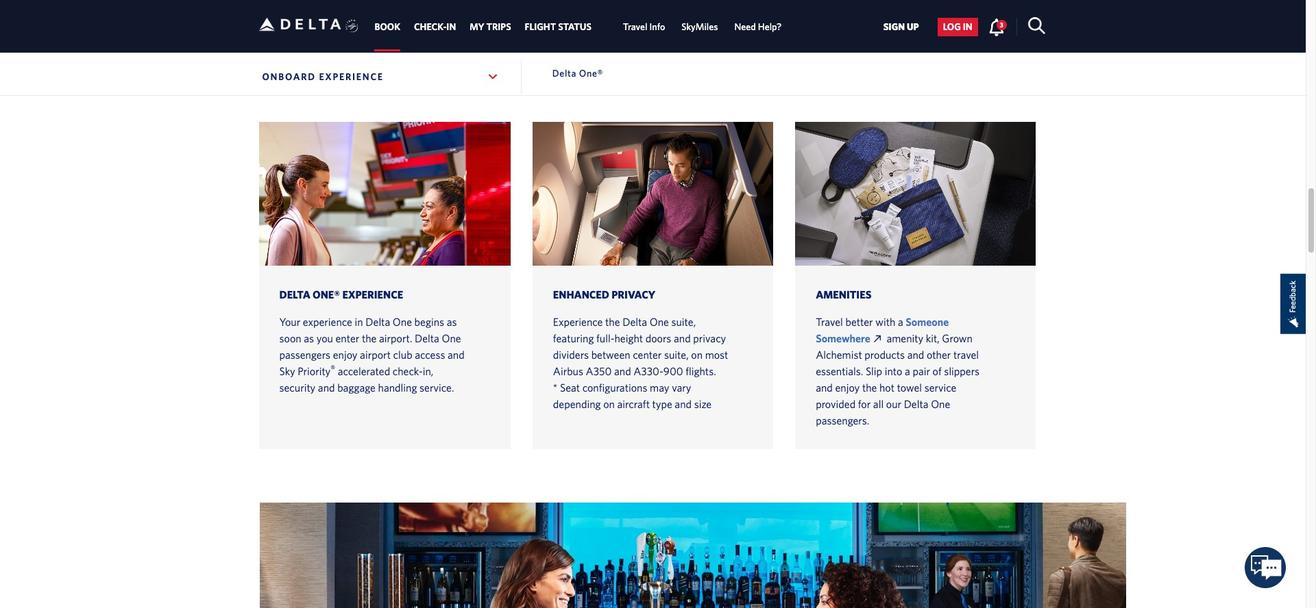 Task type: describe. For each thing, give the bounding box(es) containing it.
1 vertical spatial as
[[304, 333, 314, 345]]

this link opens another site in a new window that may not follow the same accessibility policies as delta air lines. image
[[874, 335, 884, 343]]

the inside your experience in delta one begins as soon as you enter the airport. delta one passengers enjoy airport club access and sky priority
[[362, 333, 377, 345]]

and up pair
[[908, 349, 924, 362]]

most
[[705, 349, 728, 362]]

between
[[591, 349, 631, 362]]

experience
[[303, 316, 352, 329]]

and down vary
[[675, 399, 692, 411]]

900
[[664, 366, 683, 378]]

full-
[[597, 333, 615, 345]]

dividers
[[553, 349, 589, 362]]

check-in
[[414, 21, 456, 32]]

travel for travel better with a
[[816, 316, 843, 329]]

better
[[846, 316, 873, 329]]

into
[[885, 366, 903, 378]]

onboard experience button
[[259, 60, 503, 94]]

3
[[1000, 21, 1004, 29]]

products
[[865, 349, 905, 362]]

check-
[[414, 21, 447, 32]]

and up configurations
[[614, 366, 631, 378]]

onboard
[[262, 71, 316, 82]]

hot
[[880, 382, 895, 394]]

flight status
[[525, 21, 592, 32]]

slippers
[[944, 366, 980, 378]]

info
[[650, 21, 665, 32]]

my trips
[[470, 21, 511, 32]]

doors
[[646, 333, 671, 345]]

tab list containing book
[[368, 0, 790, 52]]

one up access
[[442, 333, 461, 345]]

0 vertical spatial suite,
[[672, 316, 696, 329]]

in inside log in button
[[963, 22, 973, 33]]

one inside the 'experience the delta one suite, featuring full-height doors and privacy dividers between center suite, on most airbus a350 and a330-900 flights. * seat configurations may vary depending on aircraft type and size'
[[650, 316, 669, 329]]

our
[[886, 399, 902, 411]]

1 vertical spatial experience
[[342, 289, 403, 301]]

of
[[933, 366, 942, 378]]

a350
[[586, 366, 612, 378]]

towel
[[897, 382, 922, 394]]

log in button
[[938, 18, 978, 36]]

center
[[633, 349, 662, 362]]

delta one® experience
[[279, 289, 403, 301]]

flight
[[525, 21, 556, 32]]

my
[[470, 21, 484, 32]]

one inside amenity kit, grown alchemist products and other travel essentials. slip into a pair of slippers and enjoy the hot towel service provided for all our delta one passengers.
[[931, 399, 950, 411]]

depending
[[553, 399, 601, 411]]

sign up
[[884, 22, 919, 33]]

soon
[[279, 333, 301, 345]]

accelerated check-in, security and baggage handling service.
[[279, 366, 457, 394]]

delta inside amenity kit, grown alchemist products and other travel essentials. slip into a pair of slippers and enjoy the hot towel service provided for all our delta one passengers.
[[904, 399, 929, 411]]

check-
[[393, 366, 423, 378]]

travel
[[954, 349, 979, 362]]

book
[[375, 21, 400, 32]]

begins
[[415, 316, 444, 329]]

amenities
[[816, 289, 872, 301]]

provided
[[816, 399, 856, 411]]

message us image
[[1245, 548, 1287, 589]]

accelerated
[[338, 366, 390, 378]]

delta inside the 'experience the delta one suite, featuring full-height doors and privacy dividers between center suite, on most airbus a350 and a330-900 flights. * seat configurations may vary depending on aircraft type and size'
[[623, 316, 647, 329]]

0 vertical spatial a
[[898, 316, 903, 329]]

log
[[943, 22, 961, 33]]

amenity
[[887, 333, 924, 345]]

delta down flight status
[[552, 68, 577, 79]]

priority
[[298, 366, 331, 378]]

book link
[[375, 15, 400, 39]]

travel better with a
[[816, 316, 906, 329]]

privacy
[[693, 333, 726, 345]]

other
[[927, 349, 951, 362]]

slip
[[866, 366, 882, 378]]

vary
[[672, 382, 691, 394]]

enhanced privacy
[[553, 289, 656, 301]]

enjoy for airport
[[333, 349, 358, 362]]

seat
[[560, 382, 580, 394]]

delta up your
[[279, 289, 310, 301]]

1 vertical spatial suite,
[[664, 349, 689, 362]]

delta up airport.
[[366, 316, 390, 329]]

one® for delta one® experience
[[313, 289, 340, 301]]

my trips link
[[470, 15, 511, 39]]

*
[[553, 382, 558, 394]]

3 link
[[988, 18, 1007, 36]]

in inside your experience in delta one begins as soon as you enter the airport. delta one passengers enjoy airport club access and sky priority
[[355, 316, 363, 329]]

pair
[[913, 366, 930, 378]]

need help?
[[735, 21, 782, 32]]

status
[[558, 21, 592, 32]]

privacy
[[612, 289, 656, 301]]

skymiles
[[682, 21, 718, 32]]

1 vertical spatial on
[[603, 399, 615, 411]]

in
[[447, 21, 456, 32]]

access
[[415, 349, 445, 362]]

baggage
[[337, 382, 376, 394]]



Task type: vqa. For each thing, say whether or not it's contained in the screenshot.
Field
no



Task type: locate. For each thing, give the bounding box(es) containing it.
a
[[898, 316, 903, 329], [905, 366, 910, 378]]

0 horizontal spatial one®
[[313, 289, 340, 301]]

experience inside the 'experience the delta one suite, featuring full-height doors and privacy dividers between center suite, on most airbus a350 and a330-900 flights. * seat configurations may vary depending on aircraft type and size'
[[553, 316, 603, 329]]

2 vertical spatial the
[[862, 382, 877, 394]]

onboard experience
[[262, 71, 384, 82]]

enter
[[336, 333, 359, 345]]

1 horizontal spatial enjoy
[[835, 382, 860, 394]]

essentials.
[[816, 366, 863, 378]]

experience up airport.
[[342, 289, 403, 301]]

in
[[963, 22, 973, 33], [355, 316, 363, 329]]

type
[[652, 399, 672, 411]]

1 vertical spatial travel
[[816, 316, 843, 329]]

0 horizontal spatial as
[[304, 333, 314, 345]]

a inside amenity kit, grown alchemist products and other travel essentials. slip into a pair of slippers and enjoy the hot towel service provided for all our delta one passengers.
[[905, 366, 910, 378]]

delta down towel
[[904, 399, 929, 411]]

featuring
[[553, 333, 594, 345]]

skymiles link
[[682, 15, 718, 39]]

delta down begins
[[415, 333, 439, 345]]

size
[[694, 399, 712, 411]]

one up airport.
[[393, 316, 412, 329]]

a330-
[[634, 366, 664, 378]]

travel for travel info
[[623, 21, 648, 32]]

and right doors
[[674, 333, 691, 345]]

someone somewhere link
[[816, 316, 949, 345]]

passengers.
[[816, 415, 870, 427]]

airport
[[360, 349, 391, 362]]

amenity kit, grown alchemist products and other travel essentials. slip into a pair of slippers and enjoy the hot towel service provided for all our delta one passengers.
[[816, 333, 980, 427]]

0 horizontal spatial the
[[362, 333, 377, 345]]

experience the delta one suite, featuring full-height doors and privacy dividers between center suite, on most airbus a350 and a330-900 flights. * seat configurations may vary depending on aircraft type and size
[[553, 316, 728, 411]]

0 horizontal spatial travel
[[623, 21, 648, 32]]

®
[[331, 364, 335, 373]]

the inside amenity kit, grown alchemist products and other travel essentials. slip into a pair of slippers and enjoy the hot towel service provided for all our delta one passengers.
[[862, 382, 877, 394]]

for
[[858, 399, 871, 411]]

0 vertical spatial experience
[[319, 71, 384, 82]]

log in
[[943, 22, 973, 33]]

and up provided
[[816, 382, 833, 394]]

delta one®
[[552, 68, 603, 79]]

tab list
[[368, 0, 790, 52]]

travel info
[[623, 21, 665, 32]]

0 horizontal spatial on
[[603, 399, 615, 411]]

handling
[[378, 382, 417, 394]]

your
[[279, 316, 300, 329]]

service.
[[420, 382, 454, 394]]

and inside your experience in delta one begins as soon as you enter the airport. delta one passengers enjoy airport club access and sky priority
[[448, 349, 465, 362]]

configurations
[[583, 382, 648, 394]]

as right begins
[[447, 316, 457, 329]]

travel left info at top
[[623, 21, 648, 32]]

0 vertical spatial as
[[447, 316, 457, 329]]

1 horizontal spatial one®
[[579, 68, 603, 79]]

height
[[615, 333, 643, 345]]

1 vertical spatial in
[[355, 316, 363, 329]]

need help? link
[[735, 15, 782, 39]]

kit,
[[926, 333, 940, 345]]

and
[[674, 333, 691, 345], [448, 349, 465, 362], [908, 349, 924, 362], [614, 366, 631, 378], [318, 382, 335, 394], [816, 382, 833, 394], [675, 399, 692, 411]]

2 horizontal spatial the
[[862, 382, 877, 394]]

the up airport
[[362, 333, 377, 345]]

airport.
[[379, 333, 412, 345]]

1 horizontal spatial a
[[905, 366, 910, 378]]

0 vertical spatial enjoy
[[333, 349, 358, 362]]

0 vertical spatial travel
[[623, 21, 648, 32]]

with
[[876, 316, 896, 329]]

help?
[[758, 21, 782, 32]]

skyteam image
[[345, 5, 359, 47]]

travel inside 'link'
[[623, 21, 648, 32]]

0 horizontal spatial a
[[898, 316, 903, 329]]

the inside the 'experience the delta one suite, featuring full-height doors and privacy dividers between center suite, on most airbus a350 and a330-900 flights. * seat configurations may vary depending on aircraft type and size'
[[605, 316, 620, 329]]

0 vertical spatial in
[[963, 22, 973, 33]]

suite,
[[672, 316, 696, 329], [664, 349, 689, 362]]

1 horizontal spatial in
[[963, 22, 973, 33]]

passengers
[[279, 349, 331, 362]]

in right log
[[963, 22, 973, 33]]

1 horizontal spatial the
[[605, 316, 620, 329]]

in up enter
[[355, 316, 363, 329]]

2 vertical spatial experience
[[553, 316, 603, 329]]

suite, up "900"
[[664, 349, 689, 362]]

travel up the somewhere
[[816, 316, 843, 329]]

one® up 'experience'
[[313, 289, 340, 301]]

delta
[[552, 68, 577, 79], [279, 289, 310, 301], [366, 316, 390, 329], [623, 316, 647, 329], [415, 333, 439, 345], [904, 399, 929, 411]]

one down service
[[931, 399, 950, 411]]

your experience in delta one begins as soon as you enter the airport. delta one passengers enjoy airport club access and sky priority
[[279, 316, 465, 378]]

someone
[[906, 316, 949, 329]]

one up doors
[[650, 316, 669, 329]]

delta up 'height'
[[623, 316, 647, 329]]

enjoy inside amenity kit, grown alchemist products and other travel essentials. slip into a pair of slippers and enjoy the hot towel service provided for all our delta one passengers.
[[835, 382, 860, 394]]

enjoy down the essentials.
[[835, 382, 860, 394]]

one
[[393, 316, 412, 329], [650, 316, 669, 329], [442, 333, 461, 345], [931, 399, 950, 411]]

travel
[[623, 21, 648, 32], [816, 316, 843, 329]]

0 horizontal spatial in
[[355, 316, 363, 329]]

enhanced
[[553, 289, 609, 301]]

1 horizontal spatial as
[[447, 316, 457, 329]]

experience down skyteam image
[[319, 71, 384, 82]]

experience inside dropdown button
[[319, 71, 384, 82]]

enjoy down enter
[[333, 349, 358, 362]]

as
[[447, 316, 457, 329], [304, 333, 314, 345]]

the down 'slip'
[[862, 382, 877, 394]]

alchemist
[[816, 349, 862, 362]]

and down priority
[[318, 382, 335, 394]]

one® down status
[[579, 68, 603, 79]]

on up flights.
[[691, 349, 703, 362]]

a right with
[[898, 316, 903, 329]]

enjoy inside your experience in delta one begins as soon as you enter the airport. delta one passengers enjoy airport club access and sky priority
[[333, 349, 358, 362]]

1 horizontal spatial travel
[[816, 316, 843, 329]]

and inside the accelerated check-in, security and baggage handling service.
[[318, 382, 335, 394]]

1 vertical spatial a
[[905, 366, 910, 378]]

the up full-
[[605, 316, 620, 329]]

0 horizontal spatial enjoy
[[333, 349, 358, 362]]

someone somewhere
[[816, 316, 949, 345]]

0 vertical spatial one®
[[579, 68, 603, 79]]

a left pair
[[905, 366, 910, 378]]

service
[[925, 382, 957, 394]]

1 vertical spatial enjoy
[[835, 382, 860, 394]]

enjoy for the
[[835, 382, 860, 394]]

sky
[[279, 366, 295, 378]]

on
[[691, 349, 703, 362], [603, 399, 615, 411]]

0 vertical spatial on
[[691, 349, 703, 362]]

the
[[605, 316, 620, 329], [362, 333, 377, 345], [862, 382, 877, 394]]

0 vertical spatial the
[[605, 316, 620, 329]]

delta air lines image
[[259, 3, 341, 46]]

and right access
[[448, 349, 465, 362]]

security
[[279, 382, 316, 394]]

up
[[907, 22, 919, 33]]

1 vertical spatial one®
[[313, 289, 340, 301]]

suite, up privacy
[[672, 316, 696, 329]]

flight status link
[[525, 15, 592, 39]]

one®
[[579, 68, 603, 79], [313, 289, 340, 301]]

may
[[650, 382, 670, 394]]

somewhere
[[816, 333, 871, 345]]

club
[[393, 349, 412, 362]]

experience up featuring
[[553, 316, 603, 329]]

in,
[[423, 366, 434, 378]]

grown
[[942, 333, 973, 345]]

sign
[[884, 22, 905, 33]]

on down configurations
[[603, 399, 615, 411]]

1 vertical spatial the
[[362, 333, 377, 345]]

trips
[[486, 21, 511, 32]]

travel info link
[[623, 15, 665, 39]]

1 horizontal spatial on
[[691, 349, 703, 362]]

enjoy
[[333, 349, 358, 362], [835, 382, 860, 394]]

check-in link
[[414, 15, 456, 39]]

one® for delta one®
[[579, 68, 603, 79]]

aircraft
[[617, 399, 650, 411]]

as left you
[[304, 333, 314, 345]]

need
[[735, 21, 756, 32]]



